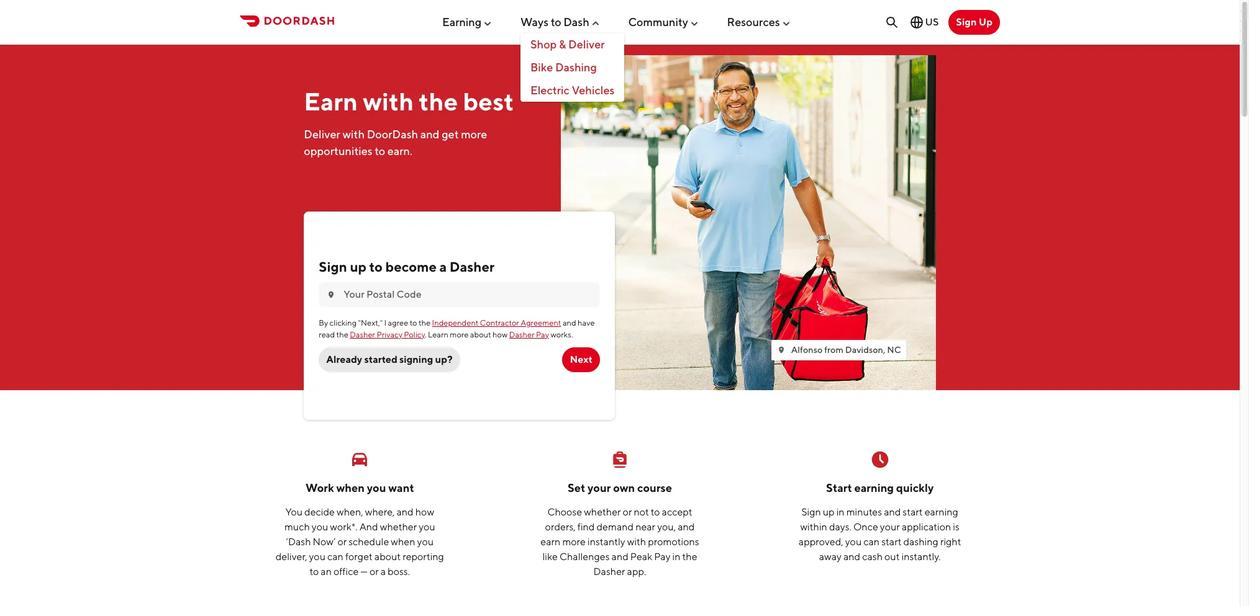 Task type: vqa. For each thing, say whether or not it's contained in the screenshot.
the topmost Chevron Down icon
no



Task type: describe. For each thing, give the bounding box(es) containing it.
your inside sign up in minutes and start earning within days. once your application is approved, you can start dashing right away and cash out instantly.
[[880, 522, 900, 533]]

up for to
[[350, 259, 367, 275]]

earn
[[304, 87, 358, 116]]

right
[[941, 537, 961, 548]]

to inside choose whether or not to accept orders, find demand near you, and earn more instantly with promotions like challenges and peak pay in the dasher app.
[[651, 507, 660, 519]]

agreement
[[521, 319, 561, 328]]

us
[[925, 16, 939, 28]]

learn
[[428, 330, 448, 340]]

schedule
[[349, 537, 389, 548]]

want
[[388, 482, 414, 495]]

1 horizontal spatial a
[[440, 259, 447, 275]]

have
[[578, 319, 595, 328]]

accept
[[662, 507, 692, 519]]

work
[[306, 482, 334, 495]]

with for doordash
[[343, 128, 365, 141]]

start earning quickly
[[826, 482, 934, 495]]

to left become
[[369, 259, 383, 275]]

works.
[[551, 330, 573, 340]]

read
[[319, 330, 335, 340]]

next button
[[562, 348, 600, 373]]

instantly
[[588, 537, 625, 548]]

decide
[[304, 507, 335, 519]]

when,
[[337, 507, 363, 519]]

nc
[[887, 345, 901, 355]]

ways to dash
[[521, 15, 589, 28]]

start
[[826, 482, 852, 495]]

away
[[819, 551, 842, 563]]

to inside deliver with doordash and get more opportunities to earn.
[[375, 145, 385, 158]]

promotions
[[648, 537, 699, 548]]

earning link
[[442, 10, 493, 33]]

peak
[[630, 551, 653, 563]]

location pin image
[[326, 290, 336, 300]]

can inside sign up in minutes and start earning within days. once your application is approved, you can start dashing right away and cash out instantly.
[[864, 537, 880, 548]]

doordash
[[367, 128, 418, 141]]

Your Postal Code text field
[[344, 288, 593, 302]]

vehicles
[[572, 84, 615, 97]]

work when you want
[[306, 482, 414, 495]]

0 horizontal spatial when
[[336, 482, 365, 495]]

and inside and have read the
[[563, 319, 576, 328]]

dashing
[[555, 61, 597, 74]]

time fill image
[[870, 450, 890, 470]]

app.
[[627, 566, 646, 578]]

or inside choose whether or not to accept orders, find demand near you, and earn more instantly with promotions like challenges and peak pay in the dasher app.
[[623, 507, 632, 519]]

instantly.
[[902, 551, 941, 563]]

0 vertical spatial your
[[588, 482, 611, 495]]

the inside and have read the
[[336, 330, 348, 340]]

orders,
[[545, 522, 576, 533]]

best
[[463, 87, 514, 116]]

0 vertical spatial about
[[470, 330, 491, 340]]

and down instantly
[[612, 551, 629, 563]]

quickly
[[896, 482, 934, 495]]

set
[[568, 482, 585, 495]]

0 vertical spatial deliver
[[569, 38, 605, 51]]

ways
[[521, 15, 549, 28]]

1 horizontal spatial or
[[370, 566, 379, 578]]

about inside you decide when, where, and how much you work*. and whether you 'dash now' or schedule when you deliver, you can forget about reporting to an office — or a boss.
[[375, 551, 401, 563]]

next
[[570, 354, 593, 366]]

can inside you decide when, where, and how much you work*. and whether you 'dash now' or schedule when you deliver, you can forget about reporting to an office — or a boss.
[[327, 551, 343, 563]]

electric vehicles
[[531, 84, 615, 97]]

i
[[384, 319, 387, 328]]

much
[[284, 522, 310, 533]]

"next,"
[[358, 319, 383, 328]]

and down start earning quickly
[[884, 507, 901, 519]]

globe line image
[[909, 15, 924, 30]]

earning inside sign up in minutes and start earning within days. once your application is approved, you can start dashing right away and cash out instantly.
[[925, 507, 959, 519]]

started
[[364, 354, 398, 366]]

sign up to become a dasher
[[319, 259, 495, 275]]

up
[[979, 16, 993, 28]]

more inside choose whether or not to accept orders, find demand near you, and earn more instantly with promotions like challenges and peak pay in the dasher app.
[[562, 537, 586, 548]]

already started signing up? button
[[319, 348, 460, 373]]

0 vertical spatial pay
[[536, 330, 549, 340]]

now'
[[313, 537, 336, 548]]

an
[[321, 566, 332, 578]]

dasher privacy policy link
[[350, 330, 425, 340]]

with inside choose whether or not to accept orders, find demand near you, and earn more instantly with promotions like challenges and peak pay in the dasher app.
[[627, 537, 646, 548]]

community
[[628, 15, 688, 28]]

challenges
[[560, 551, 610, 563]]

bike dashing
[[531, 61, 597, 74]]

deliver inside deliver with doordash and get more opportunities to earn.
[[304, 128, 340, 141]]

bike dashing link
[[521, 57, 625, 79]]

dasher pay link
[[509, 330, 549, 340]]

near
[[636, 522, 656, 533]]

privacy
[[377, 330, 403, 340]]

alfonso from davidson, nc image
[[561, 55, 936, 391]]

electric vehicles link
[[521, 79, 625, 102]]

cash
[[862, 551, 883, 563]]

shop & deliver link
[[521, 34, 625, 57]]

resources
[[727, 15, 780, 28]]

you inside sign up in minutes and start earning within days. once your application is approved, you can start dashing right away and cash out instantly.
[[845, 537, 862, 548]]

dasher inside choose whether or not to accept orders, find demand near you, and earn more instantly with promotions like challenges and peak pay in the dasher app.
[[594, 566, 625, 578]]

0 horizontal spatial start
[[882, 537, 902, 548]]

whether inside you decide when, where, and how much you work*. and whether you 'dash now' or schedule when you deliver, you can forget about reporting to an office — or a boss.
[[380, 522, 417, 533]]

by
[[319, 319, 328, 328]]

boss.
[[388, 566, 410, 578]]

a inside you decide when, where, and how much you work*. and whether you 'dash now' or schedule when you deliver, you can forget about reporting to an office — or a boss.
[[381, 566, 386, 578]]

dashing
[[904, 537, 939, 548]]

pay inside choose whether or not to accept orders, find demand near you, and earn more instantly with promotions like challenges and peak pay in the dasher app.
[[654, 551, 671, 563]]

dasher down agreement
[[509, 330, 535, 340]]

dasher privacy policy . learn more about how dasher pay works.
[[350, 330, 573, 340]]

minutes
[[847, 507, 882, 519]]

set your own course
[[568, 482, 672, 495]]

not
[[634, 507, 649, 519]]



Task type: locate. For each thing, give the bounding box(es) containing it.
1 horizontal spatial when
[[391, 537, 415, 548]]

and up works.
[[563, 319, 576, 328]]

to left dash
[[551, 15, 561, 28]]

more
[[461, 128, 487, 141], [450, 330, 469, 340], [562, 537, 586, 548]]

work*.
[[330, 522, 358, 533]]

with up peak
[[627, 537, 646, 548]]

in up 'days.'
[[837, 507, 845, 519]]

and left cash
[[844, 551, 861, 563]]

already started signing up?
[[326, 354, 453, 366]]

0 vertical spatial earning
[[855, 482, 894, 495]]

reporting
[[403, 551, 444, 563]]

1 vertical spatial with
[[343, 128, 365, 141]]

opportunities
[[304, 145, 373, 158]]

independent contractor agreement link
[[432, 319, 561, 328]]

choose
[[548, 507, 582, 519]]

0 horizontal spatial in
[[673, 551, 681, 563]]

get
[[442, 128, 459, 141]]

more down "independent"
[[450, 330, 469, 340]]

your right "set"
[[588, 482, 611, 495]]

office
[[334, 566, 359, 578]]

whether up 'demand'
[[584, 507, 621, 519]]

agree
[[388, 319, 408, 328]]

0 vertical spatial whether
[[584, 507, 621, 519]]

and have read the
[[319, 319, 595, 340]]

application
[[902, 522, 951, 533]]

when up when,
[[336, 482, 365, 495]]

earning up 'is'
[[925, 507, 959, 519]]

0 vertical spatial more
[[461, 128, 487, 141]]

2 vertical spatial sign
[[802, 507, 821, 519]]

0 horizontal spatial can
[[327, 551, 343, 563]]

where,
[[365, 507, 395, 519]]

1 vertical spatial deliver
[[304, 128, 340, 141]]

1 vertical spatial about
[[375, 551, 401, 563]]

sign up within
[[802, 507, 821, 519]]

and
[[420, 128, 440, 141], [563, 319, 576, 328], [397, 507, 414, 519], [884, 507, 901, 519], [678, 522, 695, 533], [612, 551, 629, 563], [844, 551, 861, 563]]

1 horizontal spatial in
[[837, 507, 845, 519]]

1 vertical spatial whether
[[380, 522, 417, 533]]

or right —
[[370, 566, 379, 578]]

and
[[359, 522, 378, 533]]

0 vertical spatial sign
[[956, 16, 977, 28]]

vehicle car image
[[350, 450, 370, 470]]

or
[[623, 507, 632, 519], [338, 537, 347, 548], [370, 566, 379, 578]]

1 vertical spatial how
[[415, 507, 434, 519]]

more for learn
[[450, 330, 469, 340]]

the up the "get"
[[419, 87, 458, 116]]

.
[[425, 330, 427, 340]]

you decide when, where, and how much you work*. and whether you 'dash now' or schedule when you deliver, you can forget about reporting to an office — or a boss.
[[276, 507, 444, 578]]

1 vertical spatial or
[[338, 537, 347, 548]]

0 vertical spatial with
[[363, 87, 414, 116]]

1 vertical spatial pay
[[654, 551, 671, 563]]

more right the "get"
[[461, 128, 487, 141]]

deliver up opportunities
[[304, 128, 340, 141]]

choose whether or not to accept orders, find demand near you, and earn more instantly with promotions like challenges and peak pay in the dasher app.
[[541, 507, 699, 578]]

already
[[326, 354, 362, 366]]

in down promotions
[[673, 551, 681, 563]]

2 vertical spatial with
[[627, 537, 646, 548]]

1 vertical spatial earning
[[925, 507, 959, 519]]

a right become
[[440, 259, 447, 275]]

0 horizontal spatial about
[[375, 551, 401, 563]]

1 vertical spatial in
[[673, 551, 681, 563]]

dasher up "your postal code" text field
[[450, 259, 495, 275]]

1 vertical spatial can
[[327, 551, 343, 563]]

2 vertical spatial or
[[370, 566, 379, 578]]

order hotbag fill image
[[610, 450, 630, 470]]

shop
[[531, 38, 557, 51]]

—
[[361, 566, 368, 578]]

1 vertical spatial sign
[[319, 259, 347, 275]]

out
[[885, 551, 900, 563]]

when inside you decide when, where, and how much you work*. and whether you 'dash now' or schedule when you deliver, you can forget about reporting to an office — or a boss.
[[391, 537, 415, 548]]

the down clicking
[[336, 330, 348, 340]]

alfonso from davidson, nc
[[791, 345, 901, 355]]

earn with the best
[[304, 87, 514, 116]]

1 horizontal spatial deliver
[[569, 38, 605, 51]]

0 vertical spatial can
[[864, 537, 880, 548]]

electric
[[531, 84, 570, 97]]

signing
[[400, 354, 433, 366]]

0 vertical spatial how
[[493, 330, 508, 340]]

clicking
[[330, 319, 357, 328]]

approved,
[[799, 537, 844, 548]]

1 horizontal spatial earning
[[925, 507, 959, 519]]

start up "out"
[[882, 537, 902, 548]]

1 vertical spatial your
[[880, 522, 900, 533]]

up left become
[[350, 259, 367, 275]]

1 horizontal spatial your
[[880, 522, 900, 533]]

earn.
[[388, 145, 413, 158]]

sign up
[[956, 16, 993, 28]]

within
[[800, 522, 827, 533]]

up up 'days.'
[[823, 507, 835, 519]]

sign inside sign up in minutes and start earning within days. once your application is approved, you can start dashing right away and cash out instantly.
[[802, 507, 821, 519]]

with inside deliver with doordash and get more opportunities to earn.
[[343, 128, 365, 141]]

0 horizontal spatial pay
[[536, 330, 549, 340]]

1 vertical spatial up
[[823, 507, 835, 519]]

0 horizontal spatial how
[[415, 507, 434, 519]]

0 horizontal spatial earning
[[855, 482, 894, 495]]

a
[[440, 259, 447, 275], [381, 566, 386, 578]]

become
[[386, 259, 437, 275]]

earn
[[541, 537, 561, 548]]

0 vertical spatial up
[[350, 259, 367, 275]]

1 horizontal spatial can
[[864, 537, 880, 548]]

forget
[[345, 551, 373, 563]]

sign for sign up to become a dasher
[[319, 259, 347, 275]]

0 vertical spatial when
[[336, 482, 365, 495]]

dasher down the ""next,""
[[350, 330, 375, 340]]

policy
[[404, 330, 425, 340]]

or down work*.
[[338, 537, 347, 548]]

location pin image
[[776, 346, 786, 356]]

0 vertical spatial a
[[440, 259, 447, 275]]

how down contractor at the left of the page
[[493, 330, 508, 340]]

own
[[613, 482, 635, 495]]

more for get
[[461, 128, 487, 141]]

1 vertical spatial start
[[882, 537, 902, 548]]

resources link
[[727, 10, 791, 33]]

whether down where,
[[380, 522, 417, 533]]

deliver with doordash and get more opportunities to earn.
[[304, 128, 487, 158]]

whether
[[584, 507, 621, 519], [380, 522, 417, 533]]

1 vertical spatial a
[[381, 566, 386, 578]]

dasher left app.
[[594, 566, 625, 578]]

contractor
[[480, 319, 519, 328]]

and inside you decide when, where, and how much you work*. and whether you 'dash now' or schedule when you deliver, you can forget about reporting to an office — or a boss.
[[397, 507, 414, 519]]

in inside sign up in minutes and start earning within days. once your application is approved, you can start dashing right away and cash out instantly.
[[837, 507, 845, 519]]

when up 'reporting'
[[391, 537, 415, 548]]

davidson,
[[845, 345, 886, 355]]

how up 'reporting'
[[415, 507, 434, 519]]

more inside deliver with doordash and get more opportunities to earn.
[[461, 128, 487, 141]]

community link
[[628, 10, 700, 33]]

sign for sign up
[[956, 16, 977, 28]]

to right not
[[651, 507, 660, 519]]

2 vertical spatial more
[[562, 537, 586, 548]]

to inside you decide when, where, and how much you work*. and whether you 'dash now' or schedule when you deliver, you can forget about reporting to an office — or a boss.
[[310, 566, 319, 578]]

and inside deliver with doordash and get more opportunities to earn.
[[420, 128, 440, 141]]

0 horizontal spatial up
[[350, 259, 367, 275]]

1 horizontal spatial how
[[493, 330, 508, 340]]

a left boss.
[[381, 566, 386, 578]]

0 horizontal spatial whether
[[380, 522, 417, 533]]

dash
[[564, 15, 589, 28]]

you,
[[657, 522, 676, 533]]

and down accept
[[678, 522, 695, 533]]

start up the application
[[903, 507, 923, 519]]

alfonso
[[791, 345, 823, 355]]

0 horizontal spatial your
[[588, 482, 611, 495]]

sign up in minutes and start earning within days. once your application is approved, you can start dashing right away and cash out instantly.
[[799, 507, 961, 563]]

pay down promotions
[[654, 551, 671, 563]]

from
[[825, 345, 844, 355]]

dasher
[[450, 259, 495, 275], [350, 330, 375, 340], [509, 330, 535, 340], [594, 566, 625, 578]]

by clicking "next," i agree to the independent contractor agreement
[[319, 319, 561, 328]]

to left the "an"
[[310, 566, 319, 578]]

0 vertical spatial or
[[623, 507, 632, 519]]

&
[[559, 38, 566, 51]]

1 horizontal spatial start
[[903, 507, 923, 519]]

with for the
[[363, 87, 414, 116]]

sign up button
[[949, 10, 1000, 35]]

about
[[470, 330, 491, 340], [375, 551, 401, 563]]

more up challenges
[[562, 537, 586, 548]]

1 horizontal spatial about
[[470, 330, 491, 340]]

your right once
[[880, 522, 900, 533]]

up inside sign up in minutes and start earning within days. once your application is approved, you can start dashing right away and cash out instantly.
[[823, 507, 835, 519]]

1 vertical spatial more
[[450, 330, 469, 340]]

2 horizontal spatial or
[[623, 507, 632, 519]]

0 horizontal spatial a
[[381, 566, 386, 578]]

whether inside choose whether or not to accept orders, find demand near you, and earn more instantly with promotions like challenges and peak pay in the dasher app.
[[584, 507, 621, 519]]

the
[[419, 87, 458, 116], [419, 319, 431, 328], [336, 330, 348, 340], [683, 551, 697, 563]]

can up cash
[[864, 537, 880, 548]]

and left the "get"
[[420, 128, 440, 141]]

to up policy
[[410, 319, 417, 328]]

up?
[[435, 354, 453, 366]]

with up doordash
[[363, 87, 414, 116]]

the up . on the left of the page
[[419, 319, 431, 328]]

and down 'want' at the left bottom of the page
[[397, 507, 414, 519]]

or left not
[[623, 507, 632, 519]]

find
[[578, 522, 595, 533]]

the inside choose whether or not to accept orders, find demand near you, and earn more instantly with promotions like challenges and peak pay in the dasher app.
[[683, 551, 697, 563]]

sign left the up
[[956, 16, 977, 28]]

1 horizontal spatial up
[[823, 507, 835, 519]]

1 vertical spatial when
[[391, 537, 415, 548]]

how inside you decide when, where, and how much you work*. and whether you 'dash now' or schedule when you deliver, you can forget about reporting to an office — or a boss.
[[415, 507, 434, 519]]

1 horizontal spatial pay
[[654, 551, 671, 563]]

like
[[543, 551, 558, 563]]

0 horizontal spatial sign
[[319, 259, 347, 275]]

can up the "an"
[[327, 551, 343, 563]]

up for in
[[823, 507, 835, 519]]

start
[[903, 507, 923, 519], [882, 537, 902, 548]]

sign for sign up in minutes and start earning within days. once your application is approved, you can start dashing right away and cash out instantly.
[[802, 507, 821, 519]]

1 horizontal spatial whether
[[584, 507, 621, 519]]

0 vertical spatial start
[[903, 507, 923, 519]]

with up opportunities
[[343, 128, 365, 141]]

to left earn.
[[375, 145, 385, 158]]

sign inside button
[[956, 16, 977, 28]]

about down independent contractor agreement link
[[470, 330, 491, 340]]

days.
[[829, 522, 852, 533]]

earning
[[855, 482, 894, 495], [925, 507, 959, 519]]

earning up minutes
[[855, 482, 894, 495]]

in inside choose whether or not to accept orders, find demand near you, and earn more instantly with promotions like challenges and peak pay in the dasher app.
[[673, 551, 681, 563]]

up
[[350, 259, 367, 275], [823, 507, 835, 519]]

once
[[854, 522, 878, 533]]

0 vertical spatial in
[[837, 507, 845, 519]]

pay down agreement
[[536, 330, 549, 340]]

course
[[637, 482, 672, 495]]

shop & deliver
[[531, 38, 605, 51]]

deliver right &
[[569, 38, 605, 51]]

to
[[551, 15, 561, 28], [375, 145, 385, 158], [369, 259, 383, 275], [410, 319, 417, 328], [651, 507, 660, 519], [310, 566, 319, 578]]

you
[[367, 482, 386, 495], [312, 522, 328, 533], [419, 522, 435, 533], [417, 537, 434, 548], [845, 537, 862, 548], [309, 551, 326, 563]]

1 horizontal spatial sign
[[802, 507, 821, 519]]

with
[[363, 87, 414, 116], [343, 128, 365, 141], [627, 537, 646, 548]]

the down promotions
[[683, 551, 697, 563]]

2 horizontal spatial sign
[[956, 16, 977, 28]]

0 horizontal spatial deliver
[[304, 128, 340, 141]]

about up boss.
[[375, 551, 401, 563]]

0 horizontal spatial or
[[338, 537, 347, 548]]

sign up location pin icon
[[319, 259, 347, 275]]



